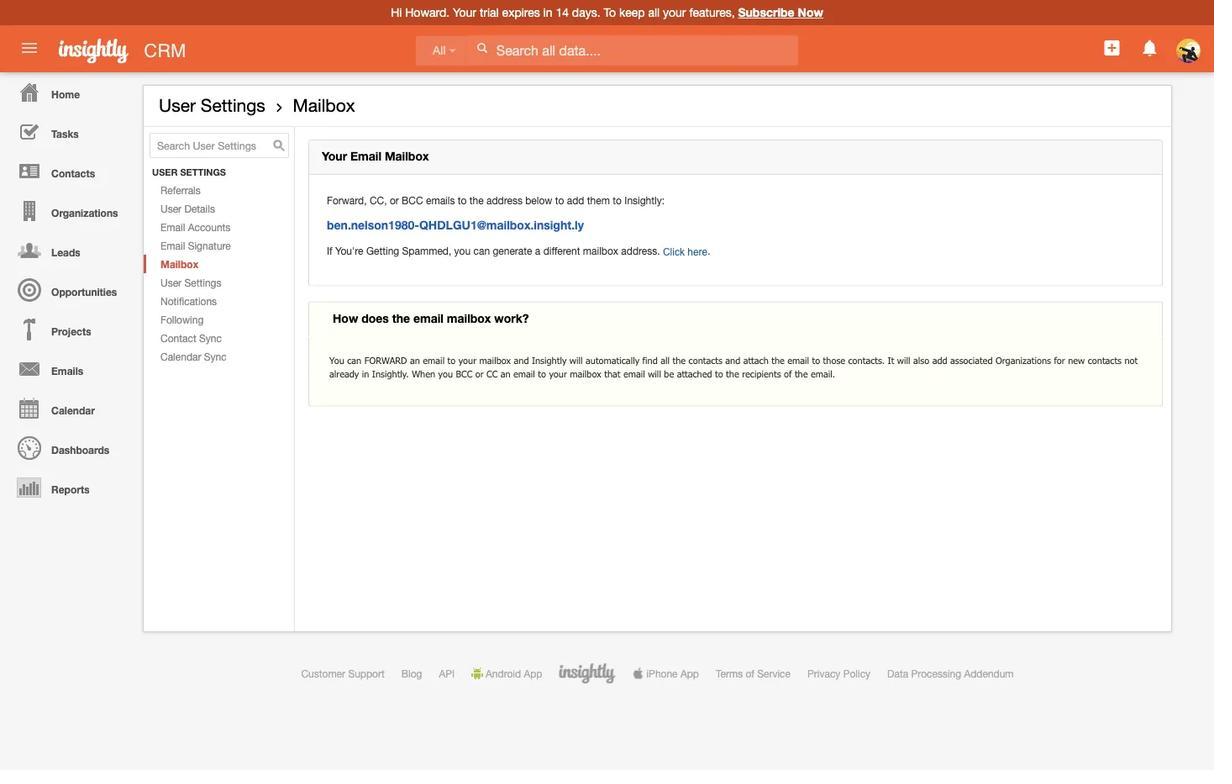 Task type: describe. For each thing, give the bounding box(es) containing it.
support
[[348, 668, 385, 679]]

policy
[[844, 668, 871, 679]]

forward
[[365, 354, 407, 366]]

that
[[605, 368, 621, 379]]

insightly.
[[372, 368, 409, 379]]

does
[[362, 311, 389, 325]]

processing
[[912, 668, 962, 679]]

home link
[[4, 72, 135, 112]]

email signature link
[[144, 236, 294, 255]]

2 vertical spatial user
[[161, 277, 182, 288]]

the right does
[[392, 311, 410, 325]]

how does the email mailbox work?
[[333, 311, 529, 325]]

emails
[[51, 365, 83, 377]]

terms
[[716, 668, 743, 679]]

blog link
[[402, 668, 422, 679]]

email up when
[[423, 354, 445, 366]]

settings
[[180, 167, 226, 178]]

days.
[[572, 5, 601, 19]]

projects
[[51, 325, 91, 337]]

0 vertical spatial all
[[648, 5, 660, 19]]

to right them
[[613, 194, 622, 206]]

0 horizontal spatial add
[[567, 194, 585, 206]]

projects link
[[4, 309, 135, 349]]

when
[[412, 368, 436, 379]]

leads link
[[4, 230, 135, 270]]

features,
[[690, 5, 735, 19]]

notifications
[[161, 295, 217, 307]]

it
[[888, 354, 895, 366]]

calendar sync link
[[144, 347, 294, 366]]

0 horizontal spatial or
[[390, 194, 399, 206]]

organizations link
[[4, 191, 135, 230]]

contact
[[161, 332, 196, 344]]

here
[[688, 246, 708, 257]]

also
[[914, 354, 930, 366]]

notifications link
[[144, 292, 294, 310]]

1 vertical spatial an
[[501, 368, 511, 379]]

calendar inside user settings referrals user details email accounts email signature mailbox user settings notifications following contact sync calendar sync
[[161, 351, 201, 362]]

you can forward an email to your mailbox and insightly will automatically find all the contacts and attach the email to those contacts. it will also add associated organizations for new contacts not already in insightly. when you bcc or cc an email to your mailbox that email will be attached to the recipients of the email.
[[330, 354, 1138, 379]]

following link
[[144, 310, 294, 329]]

how
[[333, 311, 358, 325]]

settings inside user settings referrals user details email accounts email signature mailbox user settings notifications following contact sync calendar sync
[[184, 277, 221, 288]]

the left recipients
[[726, 368, 740, 379]]

0 vertical spatial user settings link
[[159, 95, 265, 116]]

organizations inside "link"
[[51, 207, 118, 219]]

you're
[[335, 245, 364, 256]]

to right emails
[[458, 194, 467, 206]]

details
[[184, 203, 215, 214]]

terms of service link
[[716, 668, 791, 679]]

expires
[[502, 5, 540, 19]]

bcc inside you can forward an email to your mailbox and insightly will automatically find all the contacts and attach the email to those contacts. it will also add associated organizations for new contacts not already in insightly. when you bcc or cc an email to your mailbox that email will be attached to the recipients of the email.
[[456, 368, 473, 379]]

address
[[487, 194, 523, 206]]

android
[[486, 668, 521, 679]]

insightly
[[532, 354, 567, 366]]

customer support link
[[301, 668, 385, 679]]

Search all data.... text field
[[467, 35, 798, 65]]

14
[[556, 5, 569, 19]]

following
[[161, 314, 204, 325]]

leads
[[51, 246, 80, 258]]

1 contacts from the left
[[689, 354, 723, 366]]

automatically
[[586, 354, 640, 366]]

to right the 'below'
[[556, 194, 564, 206]]

iphone
[[647, 668, 678, 679]]

1 horizontal spatial in
[[544, 5, 553, 19]]

email right does
[[414, 311, 444, 325]]

dashboards
[[51, 444, 109, 456]]

emails
[[426, 194, 455, 206]]

all
[[433, 44, 446, 57]]

click
[[663, 246, 685, 257]]

recipients
[[742, 368, 781, 379]]

referrals link
[[144, 181, 294, 199]]

dashboards link
[[4, 428, 135, 467]]

2 contacts from the left
[[1088, 354, 1122, 366]]

iphone app link
[[633, 668, 699, 679]]

howard.
[[405, 5, 450, 19]]

iphone app
[[647, 668, 699, 679]]

or inside you can forward an email to your mailbox and insightly will automatically find all the contacts and attach the email to those contacts. it will also add associated organizations for new contacts not already in insightly. when you bcc or cc an email to your mailbox that email will be attached to the recipients of the email.
[[476, 368, 484, 379]]

data
[[888, 668, 909, 679]]

privacy
[[808, 668, 841, 679]]

addendum
[[965, 668, 1014, 679]]

user settings
[[159, 95, 265, 116]]

the up be
[[673, 354, 686, 366]]

mailbox inside if you're getting spammed, you can generate a different mailbox address. click here .
[[583, 245, 619, 256]]

insightly:
[[625, 194, 665, 206]]

1 and from the left
[[514, 354, 529, 366]]

signature
[[188, 240, 231, 251]]

associated
[[951, 354, 993, 366]]

to right attached
[[715, 368, 724, 379]]

0 horizontal spatial bcc
[[402, 194, 423, 206]]

them
[[587, 194, 610, 206]]

attach
[[744, 354, 769, 366]]

already
[[330, 368, 359, 379]]

1 vertical spatial calendar
[[51, 404, 95, 416]]

data processing addendum link
[[888, 668, 1014, 679]]

in inside you can forward an email to your mailbox and insightly will automatically find all the contacts and attach the email to those contacts. it will also add associated organizations for new contacts not already in insightly. when you bcc or cc an email to your mailbox that email will be attached to the recipients of the email.
[[362, 368, 369, 379]]

reports link
[[4, 467, 135, 507]]

calendar link
[[4, 388, 135, 428]]

1 vertical spatial user settings link
[[144, 273, 294, 292]]

1 vertical spatial mailbox link
[[144, 255, 294, 273]]

2 vertical spatial email
[[161, 240, 185, 251]]

contacts
[[51, 167, 95, 179]]

organizations inside you can forward an email to your mailbox and insightly will automatically find all the contacts and attach the email to those contacts. it will also add associated organizations for new contacts not already in insightly. when you bcc or cc an email to your mailbox that email will be attached to the recipients of the email.
[[996, 354, 1052, 366]]

0 horizontal spatial of
[[746, 668, 755, 679]]

contact sync link
[[144, 329, 294, 347]]

trial
[[480, 5, 499, 19]]

you
[[330, 354, 345, 366]]

be
[[664, 368, 674, 379]]

ben.nelson1980-qhdlgu1@mailbox.insight.ly link
[[327, 218, 584, 232]]



Task type: locate. For each thing, give the bounding box(es) containing it.
contacts.
[[849, 354, 885, 366]]

1 horizontal spatial of
[[784, 368, 792, 379]]

api link
[[439, 668, 455, 679]]

notifications image
[[1141, 38, 1161, 58]]

of
[[784, 368, 792, 379], [746, 668, 755, 679]]

mailbox up cc
[[480, 354, 511, 366]]

1 vertical spatial email
[[161, 221, 185, 233]]

mailbox
[[583, 245, 619, 256], [447, 311, 491, 325], [480, 354, 511, 366], [570, 368, 602, 379]]

api
[[439, 668, 455, 679]]

app for iphone app
[[681, 668, 699, 679]]

mailbox link up your email mailbox
[[293, 95, 355, 116]]

0 vertical spatial settings
[[201, 95, 265, 116]]

all up be
[[661, 354, 670, 366]]

0 horizontal spatial calendar
[[51, 404, 95, 416]]

1 horizontal spatial you
[[454, 245, 471, 256]]

settings up the search user settings text box
[[201, 95, 265, 116]]

you inside if you're getting spammed, you can generate a different mailbox address. click here .
[[454, 245, 471, 256]]

0 vertical spatial mailbox
[[293, 95, 355, 116]]

app right iphone
[[681, 668, 699, 679]]

0 vertical spatial your
[[453, 5, 477, 19]]

0 vertical spatial calendar
[[161, 351, 201, 362]]

1 vertical spatial your
[[322, 149, 347, 163]]

0 horizontal spatial in
[[362, 368, 369, 379]]

email up cc,
[[351, 149, 382, 163]]

user settings referrals user details email accounts email signature mailbox user settings notifications following contact sync calendar sync
[[152, 167, 231, 362]]

user settings link up notifications
[[144, 273, 294, 292]]

1 vertical spatial bcc
[[456, 368, 473, 379]]

of right terms
[[746, 668, 755, 679]]

contacts
[[689, 354, 723, 366], [1088, 354, 1122, 366]]

can up already
[[347, 354, 362, 366]]

0 vertical spatial you
[[454, 245, 471, 256]]

1 vertical spatial user
[[161, 203, 182, 214]]

not
[[1125, 354, 1138, 366]]

1 horizontal spatial bcc
[[456, 368, 473, 379]]

home
[[51, 88, 80, 100]]

1 horizontal spatial add
[[933, 354, 948, 366]]

all link
[[416, 36, 467, 66]]

qhdlgu1@mailbox.insight.ly
[[419, 218, 584, 232]]

1 vertical spatial mailbox
[[385, 149, 429, 163]]

0 horizontal spatial and
[[514, 354, 529, 366]]

1 horizontal spatial calendar
[[161, 351, 201, 362]]

your up forward,
[[322, 149, 347, 163]]

you down ben.nelson1980-qhdlgu1@mailbox.insight.ly in the left of the page
[[454, 245, 471, 256]]

0 horizontal spatial all
[[648, 5, 660, 19]]

email left those
[[788, 354, 810, 366]]

user settings link
[[159, 95, 265, 116], [144, 273, 294, 292]]

all right keep at top right
[[648, 5, 660, 19]]

tasks link
[[4, 112, 135, 151]]

click here button
[[663, 243, 708, 260]]

0 horizontal spatial you
[[438, 368, 453, 379]]

reports
[[51, 483, 90, 495]]

2 app from the left
[[681, 668, 699, 679]]

0 horizontal spatial app
[[524, 668, 543, 679]]

calendar up "dashboards" 'link'
[[51, 404, 95, 416]]

1 horizontal spatial and
[[726, 354, 741, 366]]

emails link
[[4, 349, 135, 388]]

the left address
[[470, 194, 484, 206]]

address.
[[622, 245, 660, 256]]

0 vertical spatial or
[[390, 194, 399, 206]]

hi howard. your trial expires in 14 days. to keep all your features, subscribe now
[[391, 5, 824, 19]]

white image
[[477, 42, 488, 54]]

can inside if you're getting spammed, you can generate a different mailbox address. click here .
[[474, 245, 490, 256]]

and left the insightly at the left top of the page
[[514, 354, 529, 366]]

and left the attach
[[726, 354, 741, 366]]

1 vertical spatial in
[[362, 368, 369, 379]]

in
[[544, 5, 553, 19], [362, 368, 369, 379]]

contacts up attached
[[689, 354, 723, 366]]

bcc left cc
[[456, 368, 473, 379]]

mailbox left that
[[570, 368, 602, 379]]

ben.nelson1980-
[[327, 218, 419, 232]]

calendar down contact
[[161, 351, 201, 362]]

2 and from the left
[[726, 354, 741, 366]]

you right when
[[438, 368, 453, 379]]

1 horizontal spatial all
[[661, 354, 670, 366]]

now
[[798, 5, 824, 19]]

an right cc
[[501, 368, 511, 379]]

forward, cc, or bcc emails to the address below to add them to insightly:
[[327, 194, 665, 206]]

the left email.
[[795, 368, 808, 379]]

terms of service
[[716, 668, 791, 679]]

organizations up leads link at top
[[51, 207, 118, 219]]

1 vertical spatial your
[[459, 354, 477, 366]]

1 vertical spatial settings
[[184, 277, 221, 288]]

your down 'how does the email mailbox work?'
[[459, 354, 477, 366]]

in left 14
[[544, 5, 553, 19]]

navigation containing home
[[0, 72, 135, 507]]

android app link
[[472, 668, 543, 679]]

organizations left for
[[996, 354, 1052, 366]]

navigation
[[0, 72, 135, 507]]

you inside you can forward an email to your mailbox and insightly will automatically find all the contacts and attach the email to those contacts. it will also add associated organizations for new contacts not already in insightly. when you bcc or cc an email to your mailbox that email will be attached to the recipients of the email.
[[438, 368, 453, 379]]

mailbox link
[[293, 95, 355, 116], [144, 255, 294, 273]]

0 horizontal spatial will
[[570, 354, 583, 366]]

your left features,
[[663, 5, 686, 19]]

add left them
[[567, 194, 585, 206]]

email down the insightly at the left top of the page
[[514, 368, 535, 379]]

1 app from the left
[[524, 668, 543, 679]]

email accounts link
[[144, 218, 294, 236]]

add inside you can forward an email to your mailbox and insightly will automatically find all the contacts and attach the email to those contacts. it will also add associated organizations for new contacts not already in insightly. when you bcc or cc an email to your mailbox that email will be attached to the recipients of the email.
[[933, 354, 948, 366]]

mailbox down signature
[[161, 258, 198, 270]]

app for android app
[[524, 668, 543, 679]]

0 vertical spatial add
[[567, 194, 585, 206]]

can inside you can forward an email to your mailbox and insightly will automatically find all the contacts and attach the email to those contacts. it will also add associated organizations for new contacts not already in insightly. when you bcc or cc an email to your mailbox that email will be attached to the recipients of the email.
[[347, 354, 362, 366]]

those
[[824, 354, 846, 366]]

a
[[535, 245, 541, 256]]

or right cc,
[[390, 194, 399, 206]]

to down the insightly at the left top of the page
[[538, 368, 546, 379]]

1 vertical spatial sync
[[204, 351, 227, 362]]

data processing addendum
[[888, 668, 1014, 679]]

getting
[[366, 245, 400, 256]]

0 vertical spatial email
[[351, 149, 382, 163]]

in right already
[[362, 368, 369, 379]]

to down 'how does the email mailbox work?'
[[448, 354, 456, 366]]

will down "find"
[[648, 368, 662, 379]]

your left trial
[[453, 5, 477, 19]]

2 horizontal spatial will
[[898, 354, 911, 366]]

0 vertical spatial can
[[474, 245, 490, 256]]

1 horizontal spatial an
[[501, 368, 511, 379]]

generate
[[493, 245, 533, 256]]

0 vertical spatial of
[[784, 368, 792, 379]]

mailbox up cc,
[[385, 149, 429, 163]]

0 vertical spatial in
[[544, 5, 553, 19]]

or left cc
[[476, 368, 484, 379]]

1 vertical spatial add
[[933, 354, 948, 366]]

will right it at right
[[898, 354, 911, 366]]

organizations
[[51, 207, 118, 219], [996, 354, 1052, 366]]

mailbox inside user settings referrals user details email accounts email signature mailbox user settings notifications following contact sync calendar sync
[[161, 258, 198, 270]]

for
[[1055, 354, 1066, 366]]

user down crm
[[159, 95, 196, 116]]

mailbox
[[293, 95, 355, 116], [385, 149, 429, 163], [161, 258, 198, 270]]

0 vertical spatial mailbox link
[[293, 95, 355, 116]]

0 vertical spatial organizations
[[51, 207, 118, 219]]

1 vertical spatial all
[[661, 354, 670, 366]]

hi
[[391, 5, 402, 19]]

settings up notifications
[[184, 277, 221, 288]]

the up recipients
[[772, 354, 785, 366]]

user details link
[[144, 199, 294, 218]]

contacts left not
[[1088, 354, 1122, 366]]

1 horizontal spatial mailbox
[[293, 95, 355, 116]]

calendar
[[161, 351, 201, 362], [51, 404, 95, 416]]

mailbox link down signature
[[144, 255, 294, 273]]

bcc left emails
[[402, 194, 423, 206]]

of right recipients
[[784, 368, 792, 379]]

bcc
[[402, 194, 423, 206], [456, 368, 473, 379]]

email left signature
[[161, 240, 185, 251]]

spammed,
[[402, 245, 452, 256]]

0 vertical spatial sync
[[199, 332, 222, 344]]

1 vertical spatial can
[[347, 354, 362, 366]]

if you're getting spammed, you can generate a different mailbox address. click here .
[[327, 245, 711, 257]]

crm
[[144, 40, 186, 61]]

mailbox right different
[[583, 245, 619, 256]]

tasks
[[51, 128, 79, 140]]

1 horizontal spatial contacts
[[1088, 354, 1122, 366]]

0 horizontal spatial can
[[347, 354, 362, 366]]

android app
[[486, 668, 543, 679]]

different
[[544, 245, 580, 256]]

add right also
[[933, 354, 948, 366]]

keep
[[619, 5, 645, 19]]

1 horizontal spatial can
[[474, 245, 490, 256]]

0 horizontal spatial mailbox
[[161, 258, 198, 270]]

sync down contact sync link
[[204, 351, 227, 362]]

0 vertical spatial user
[[159, 95, 196, 116]]

.
[[708, 245, 711, 256]]

1 vertical spatial organizations
[[996, 354, 1052, 366]]

referrals
[[161, 184, 201, 196]]

0 horizontal spatial organizations
[[51, 207, 118, 219]]

an up when
[[410, 354, 420, 366]]

mailbox left work?
[[447, 311, 491, 325]]

1 horizontal spatial your
[[453, 5, 477, 19]]

1 vertical spatial of
[[746, 668, 755, 679]]

0 vertical spatial your
[[663, 5, 686, 19]]

attached
[[677, 368, 713, 379]]

email down "find"
[[624, 368, 645, 379]]

blog
[[402, 668, 422, 679]]

subscribe
[[739, 5, 795, 19]]

all inside you can forward an email to your mailbox and insightly will automatically find all the contacts and attach the email to those contacts. it will also add associated organizations for new contacts not already in insightly. when you bcc or cc an email to your mailbox that email will be attached to the recipients of the email.
[[661, 354, 670, 366]]

0 horizontal spatial your
[[459, 354, 477, 366]]

2 vertical spatial mailbox
[[161, 258, 198, 270]]

1 horizontal spatial app
[[681, 668, 699, 679]]

subscribe now link
[[739, 5, 824, 19]]

2 horizontal spatial your
[[663, 5, 686, 19]]

2 vertical spatial your
[[549, 368, 567, 379]]

1 horizontal spatial or
[[476, 368, 484, 379]]

1 horizontal spatial organizations
[[996, 354, 1052, 366]]

customer support
[[301, 668, 385, 679]]

1 vertical spatial you
[[438, 368, 453, 379]]

0 vertical spatial bcc
[[402, 194, 423, 206]]

opportunities link
[[4, 270, 135, 309]]

if
[[327, 245, 333, 256]]

0 horizontal spatial contacts
[[689, 354, 723, 366]]

user down referrals
[[161, 203, 182, 214]]

your email mailbox
[[322, 149, 429, 163]]

will
[[570, 354, 583, 366], [898, 354, 911, 366], [648, 368, 662, 379]]

and
[[514, 354, 529, 366], [726, 354, 741, 366]]

0 vertical spatial an
[[410, 354, 420, 366]]

mailbox up your email mailbox
[[293, 95, 355, 116]]

1 vertical spatial or
[[476, 368, 484, 379]]

1 horizontal spatial your
[[549, 368, 567, 379]]

Search User Settings text field
[[150, 133, 289, 158]]

0 horizontal spatial your
[[322, 149, 347, 163]]

email down details
[[161, 221, 185, 233]]

opportunities
[[51, 286, 117, 298]]

sync down following 'link'
[[199, 332, 222, 344]]

contacts link
[[4, 151, 135, 191]]

cc
[[487, 368, 498, 379]]

will right the insightly at the left top of the page
[[570, 354, 583, 366]]

0 horizontal spatial an
[[410, 354, 420, 366]]

the
[[470, 194, 484, 206], [392, 311, 410, 325], [673, 354, 686, 366], [772, 354, 785, 366], [726, 368, 740, 379], [795, 368, 808, 379]]

customer
[[301, 668, 346, 679]]

can left generate
[[474, 245, 490, 256]]

to up email.
[[813, 354, 821, 366]]

of inside you can forward an email to your mailbox and insightly will automatically find all the contacts and attach the email to those contacts. it will also add associated organizations for new contacts not already in insightly. when you bcc or cc an email to your mailbox that email will be attached to the recipients of the email.
[[784, 368, 792, 379]]

you
[[454, 245, 471, 256], [438, 368, 453, 379]]

your down the insightly at the left top of the page
[[549, 368, 567, 379]]

1 horizontal spatial will
[[648, 368, 662, 379]]

app right 'android'
[[524, 668, 543, 679]]

settings
[[201, 95, 265, 116], [184, 277, 221, 288]]

2 horizontal spatial mailbox
[[385, 149, 429, 163]]

user up notifications
[[161, 277, 182, 288]]

service
[[758, 668, 791, 679]]

user settings link up the search user settings text box
[[159, 95, 265, 116]]

all
[[648, 5, 660, 19], [661, 354, 670, 366]]



Task type: vqa. For each thing, say whether or not it's contained in the screenshot.
Tasks
yes



